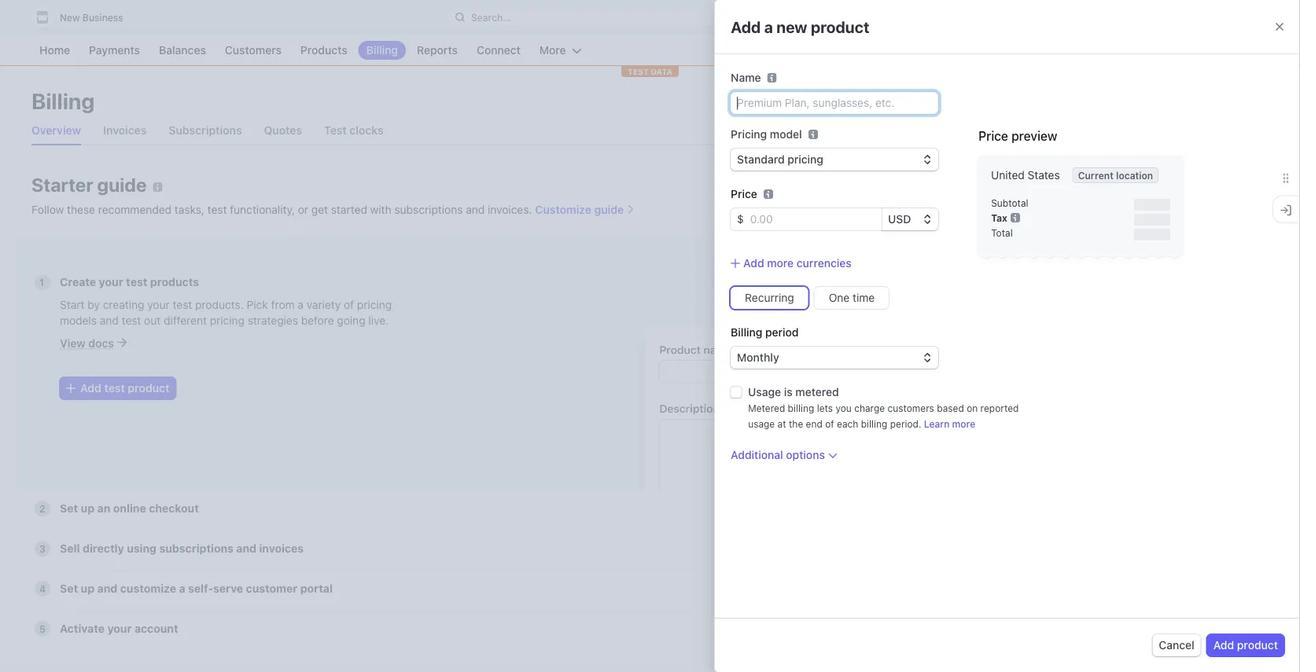 Task type: locate. For each thing, give the bounding box(es) containing it.
test
[[207, 203, 227, 216], [126, 276, 147, 289], [173, 298, 192, 311], [122, 314, 141, 327], [104, 382, 125, 395]]

add test product link
[[60, 378, 176, 400]]

price
[[979, 129, 1009, 144], [731, 188, 758, 201]]

0 vertical spatial guide
[[97, 174, 147, 196]]

products
[[150, 276, 199, 289]]

info image
[[809, 130, 818, 139]]

usage
[[748, 419, 775, 430]]

from
[[271, 298, 295, 311]]

1 horizontal spatial billing
[[861, 419, 888, 430]]

billing for billing
[[31, 88, 95, 114]]

billing
[[788, 403, 815, 414], [861, 419, 888, 430]]

0 horizontal spatial more
[[767, 257, 794, 270]]

add product button
[[1208, 635, 1285, 657]]

0 vertical spatial and
[[466, 203, 485, 216]]

0.00 text field
[[744, 209, 882, 231]]

test up creating
[[126, 276, 147, 289]]

view
[[60, 337, 86, 350]]

add product
[[1214, 639, 1279, 652]]

Premium Plan, sunglasses, etc. text field
[[731, 92, 939, 114]]

info image
[[1011, 213, 1021, 223]]

1 horizontal spatial a
[[765, 17, 773, 36]]

1 vertical spatial guide
[[594, 203, 624, 216]]

out
[[144, 314, 161, 327]]

product
[[811, 17, 870, 36], [128, 382, 170, 395], [1238, 639, 1279, 652]]

follow these recommended tasks, test functionality, or get started with subscriptions and invoices. customize guide
[[31, 203, 624, 216]]

tasks,
[[175, 203, 205, 216]]

by
[[88, 298, 100, 311]]

a left new at the right top of page
[[765, 17, 773, 36]]

is
[[784, 386, 793, 399]]

recurring
[[745, 292, 794, 305]]

1 horizontal spatial price
[[979, 129, 1009, 144]]

states
[[1028, 169, 1060, 182]]

customers
[[888, 403, 935, 414]]

more down on
[[953, 419, 976, 430]]

your
[[99, 276, 123, 289], [147, 298, 170, 311]]

or
[[298, 203, 309, 216]]

more
[[767, 257, 794, 270], [953, 419, 976, 430]]

reported
[[981, 403, 1019, 414]]

create
[[60, 276, 96, 289]]

1 vertical spatial a
[[298, 298, 304, 311]]

0 vertical spatial pricing
[[357, 298, 392, 311]]

one time
[[829, 292, 875, 305]]

and inside start by creating your test products. pick from a variety of pricing models and test out different pricing strategies before going live.
[[100, 314, 119, 327]]

a inside start by creating your test products. pick from a variety of pricing models and test out different pricing strategies before going live.
[[298, 298, 304, 311]]

additional options
[[731, 449, 825, 462]]

recommended
[[98, 203, 172, 216]]

add right the cancel
[[1214, 639, 1235, 652]]

guide up recommended
[[97, 174, 147, 196]]

of inside start by creating your test products. pick from a variety of pricing models and test out different pricing strategies before going live.
[[344, 298, 354, 311]]

preview
[[1012, 129, 1058, 144]]

additional
[[731, 449, 783, 462]]

one
[[829, 292, 850, 305]]

add down view docs link
[[80, 382, 101, 395]]

0 horizontal spatial pricing
[[210, 314, 245, 327]]

learn more
[[924, 419, 976, 430]]

your up creating
[[99, 276, 123, 289]]

2 horizontal spatial product
[[1238, 639, 1279, 652]]

of up going
[[344, 298, 354, 311]]

metered
[[748, 403, 785, 414]]

billing down 'charge'
[[861, 419, 888, 430]]

1 vertical spatial your
[[147, 298, 170, 311]]

0 vertical spatial billing
[[788, 403, 815, 414]]

1 vertical spatial of
[[826, 419, 835, 430]]

1 vertical spatial more
[[953, 419, 976, 430]]

0 horizontal spatial a
[[298, 298, 304, 311]]

and left 'invoices.'
[[466, 203, 485, 216]]

price for price preview
[[979, 129, 1009, 144]]

0 vertical spatial price
[[979, 129, 1009, 144]]

1 horizontal spatial more
[[953, 419, 976, 430]]

add up recurring in the right of the page
[[744, 257, 765, 270]]

0 horizontal spatial and
[[100, 314, 119, 327]]

price up $ on the right top of the page
[[731, 188, 758, 201]]

pick
[[247, 298, 268, 311]]

1 horizontal spatial pricing
[[357, 298, 392, 311]]

of right the end
[[826, 419, 835, 430]]

0 vertical spatial product
[[811, 17, 870, 36]]

add for add more currencies
[[744, 257, 765, 270]]

test down creating
[[122, 314, 141, 327]]

1 vertical spatial billing
[[731, 326, 763, 339]]

learn
[[924, 419, 950, 430]]

add
[[731, 17, 761, 36], [744, 257, 765, 270], [80, 382, 101, 395], [1214, 639, 1235, 652]]

different
[[164, 314, 207, 327]]

view docs link
[[60, 337, 127, 350]]

1 horizontal spatial your
[[147, 298, 170, 311]]

1 horizontal spatial product
[[811, 17, 870, 36]]

add for add test product
[[80, 382, 101, 395]]

billing up the
[[788, 403, 815, 414]]

1 horizontal spatial guide
[[594, 203, 624, 216]]

1 horizontal spatial billing
[[731, 326, 763, 339]]

0 horizontal spatial of
[[344, 298, 354, 311]]

and down creating
[[100, 314, 119, 327]]

pricing down products.
[[210, 314, 245, 327]]

data
[[651, 67, 673, 76]]

billing
[[31, 88, 95, 114], [731, 326, 763, 339]]

1 vertical spatial price
[[731, 188, 758, 201]]

0 horizontal spatial billing
[[788, 403, 815, 414]]

test up different
[[173, 298, 192, 311]]

pricing
[[357, 298, 392, 311], [210, 314, 245, 327]]

1 horizontal spatial and
[[466, 203, 485, 216]]

united states
[[992, 169, 1060, 182]]

add left new at the right top of page
[[731, 17, 761, 36]]

additional options button
[[731, 448, 838, 464]]

0 horizontal spatial your
[[99, 276, 123, 289]]

more up recurring in the right of the page
[[767, 257, 794, 270]]

going
[[337, 314, 366, 327]]

1 vertical spatial and
[[100, 314, 119, 327]]

more inside button
[[767, 257, 794, 270]]

guide right customize
[[594, 203, 624, 216]]

add a new product
[[731, 17, 870, 36]]

add test product
[[80, 382, 170, 395]]

0 horizontal spatial price
[[731, 188, 758, 201]]

started
[[331, 203, 367, 216]]

period.
[[890, 419, 922, 430]]

1 horizontal spatial of
[[826, 419, 835, 430]]

2 vertical spatial product
[[1238, 639, 1279, 652]]

price left preview
[[979, 129, 1009, 144]]

0 vertical spatial more
[[767, 257, 794, 270]]

0 horizontal spatial product
[[128, 382, 170, 395]]

your up "out"
[[147, 298, 170, 311]]

add inside button
[[744, 257, 765, 270]]

0 horizontal spatial billing
[[31, 88, 95, 114]]

0 vertical spatial of
[[344, 298, 354, 311]]

subtotal
[[992, 197, 1029, 209]]

functionality,
[[230, 203, 295, 216]]

product inside "button"
[[1238, 639, 1279, 652]]

a right from
[[298, 298, 304, 311]]

0 vertical spatial billing
[[31, 88, 95, 114]]

add inside "button"
[[1214, 639, 1235, 652]]

view docs
[[60, 337, 114, 350]]

pricing up live.
[[357, 298, 392, 311]]



Task type: vqa. For each thing, say whether or not it's contained in the screenshot.
bottom event
no



Task type: describe. For each thing, give the bounding box(es) containing it.
info element
[[809, 130, 818, 139]]

options
[[786, 449, 825, 462]]

before
[[301, 314, 334, 327]]

test data
[[628, 67, 673, 76]]

add more currencies
[[744, 257, 852, 270]]

at
[[778, 419, 787, 430]]

with
[[370, 203, 392, 216]]

1 vertical spatial product
[[128, 382, 170, 395]]

usd
[[888, 213, 912, 226]]

on
[[967, 403, 978, 414]]

usage is metered
[[748, 386, 839, 399]]

based
[[937, 403, 964, 414]]

currencies
[[797, 257, 852, 270]]

model
[[770, 128, 802, 141]]

starter guide
[[31, 174, 147, 196]]

add for add product
[[1214, 639, 1235, 652]]

0 vertical spatial a
[[765, 17, 773, 36]]

the
[[789, 419, 804, 430]]

metered billing lets you charge customers based on reported usage at the end of each billing period.
[[748, 403, 1019, 430]]

add for add a new product
[[731, 17, 761, 36]]

products.
[[195, 298, 244, 311]]

cancel button
[[1153, 635, 1201, 657]]

lets
[[817, 403, 833, 414]]

cancel
[[1159, 639, 1195, 652]]

test
[[628, 67, 649, 76]]

metered
[[796, 386, 839, 399]]

usd button
[[882, 209, 939, 231]]

customize
[[535, 203, 592, 216]]

billing period
[[731, 326, 799, 339]]

current
[[1079, 170, 1114, 181]]

total
[[992, 227, 1013, 238]]

get
[[311, 203, 328, 216]]

price for price
[[731, 188, 758, 201]]

billing for billing period
[[731, 326, 763, 339]]

creating
[[103, 298, 144, 311]]

1
[[39, 277, 44, 288]]

pricing model
[[731, 128, 802, 141]]

add more currencies button
[[731, 256, 852, 271]]

test down "docs"
[[104, 382, 125, 395]]

starter
[[31, 174, 93, 196]]

end
[[806, 419, 823, 430]]

current location
[[1079, 170, 1154, 181]]

live.
[[369, 314, 389, 327]]

your inside start by creating your test products. pick from a variety of pricing models and test out different pricing strategies before going live.
[[147, 298, 170, 311]]

time
[[853, 292, 875, 305]]

1 vertical spatial pricing
[[210, 314, 245, 327]]

each
[[837, 419, 859, 430]]

create your test products
[[60, 276, 199, 289]]

you
[[836, 403, 852, 414]]

name
[[731, 71, 761, 84]]

customize guide link
[[535, 203, 635, 216]]

invoices.
[[488, 203, 532, 216]]

1 vertical spatial billing
[[861, 419, 888, 430]]

$ button
[[731, 209, 744, 231]]

these
[[67, 203, 95, 216]]

variety
[[307, 298, 341, 311]]

0 vertical spatial your
[[99, 276, 123, 289]]

of inside metered billing lets you charge customers based on reported usage at the end of each billing period.
[[826, 419, 835, 430]]

pricing
[[731, 128, 767, 141]]

united
[[992, 169, 1025, 182]]

usage
[[748, 386, 781, 399]]

location
[[1117, 170, 1154, 181]]

follow
[[31, 203, 64, 216]]

more for learn
[[953, 419, 976, 430]]

charge
[[855, 403, 885, 414]]

0 horizontal spatial guide
[[97, 174, 147, 196]]

period
[[766, 326, 799, 339]]

start
[[60, 298, 85, 311]]

$
[[737, 213, 744, 226]]

more for add
[[767, 257, 794, 270]]

price preview
[[979, 129, 1058, 144]]

strategies
[[248, 314, 298, 327]]

new
[[777, 17, 808, 36]]

tax
[[992, 212, 1008, 223]]

start by creating your test products. pick from a variety of pricing models and test out different pricing strategies before going live.
[[60, 298, 392, 327]]

subscriptions
[[395, 203, 463, 216]]

test right tasks,
[[207, 203, 227, 216]]

docs
[[88, 337, 114, 350]]

models
[[60, 314, 97, 327]]



